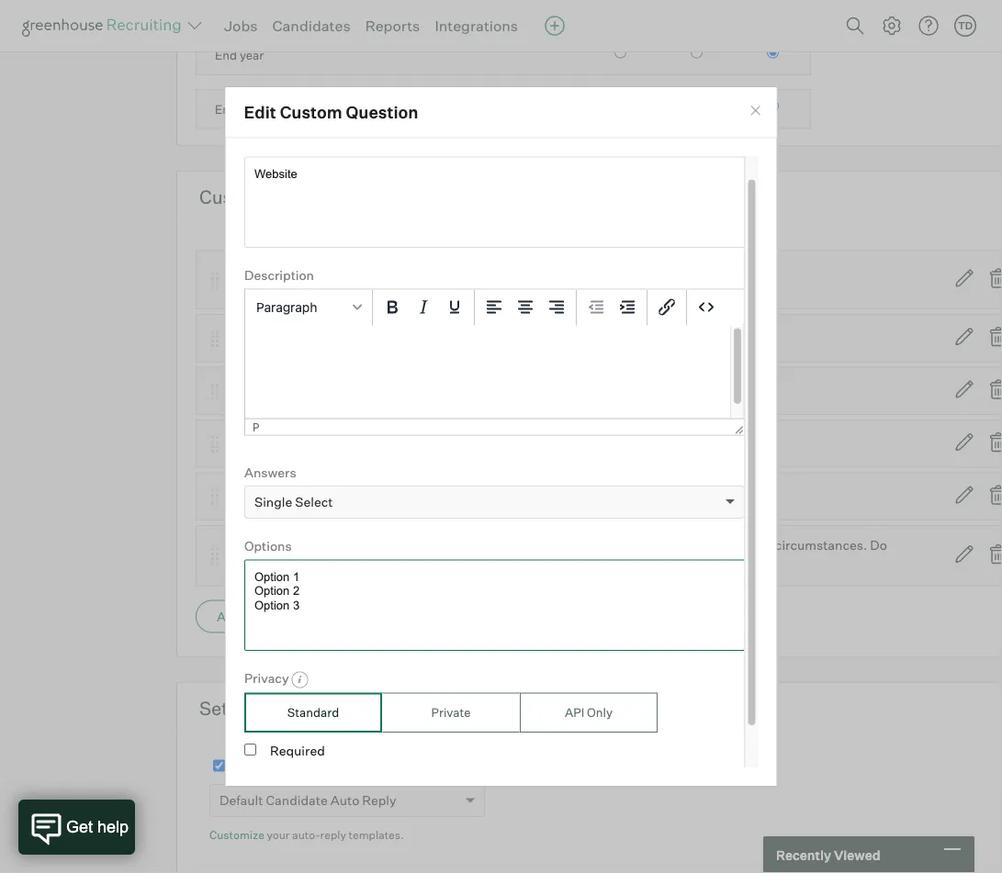 Task type: vqa. For each thing, say whether or not it's contained in the screenshot.
the immigration
yes



Task type: describe. For each thing, give the bounding box(es) containing it.
paragraph group
[[245, 290, 744, 326]]

end for end year
[[215, 48, 237, 63]]

single select
[[254, 494, 332, 510]]

do
[[870, 538, 887, 554]]

auto
[[330, 793, 359, 809]]

custom application questions
[[199, 185, 455, 208]]

default candidate auto reply
[[220, 793, 396, 809]]

are you currently authorized to work lawfully in the us?
[[233, 488, 564, 504]]

we
[[233, 538, 252, 554]]

options
[[244, 538, 291, 554]]

2 toolbar from the left
[[474, 290, 576, 326]]

only
[[587, 705, 612, 720]]

will
[[301, 558, 321, 574]]

authorized
[[339, 488, 404, 504]]

integrations
[[435, 17, 518, 35]]

resize image
[[734, 426, 744, 435]]

0 vertical spatial us?
[[538, 488, 564, 504]]

customize link
[[209, 829, 264, 842]]

single
[[254, 494, 292, 510]]

in inside the we provide immigration and sponsorship support to new employees based on their unique circumstances. do you now or will you ever require sponsorship to work in the us?
[[547, 558, 558, 574]]

standard
[[287, 705, 339, 720]]

(required)
[[611, 560, 670, 573]]

us? inside the we provide immigration and sponsorship support to new employees based on their unique circumstances. do you now or will you ever require sponsorship to work in the us?
[[583, 558, 609, 574]]

configure image
[[881, 15, 903, 37]]

5
[[577, 436, 585, 452]]

custom
[[244, 609, 290, 625]]

reports
[[365, 17, 420, 35]]

support
[[482, 538, 530, 554]]

jobs link
[[224, 17, 258, 35]]

required
[[270, 743, 325, 759]]

lawfully
[[454, 488, 499, 504]]

td button
[[951, 11, 980, 40]]

jobs
[[224, 17, 258, 35]]

customize your auto-reply templates.
[[209, 829, 404, 842]]

francisco
[[516, 436, 574, 452]]

custom inside dialog
[[280, 102, 342, 122]]

candidates
[[272, 17, 351, 35]]

linkedin profile
[[233, 262, 327, 278]]

greenhouse recruiting image
[[22, 15, 187, 37]]

website
[[233, 330, 282, 346]]

in left san
[[476, 436, 487, 452]]

days
[[588, 436, 616, 452]]

reply
[[320, 829, 346, 842]]

immigration
[[304, 538, 377, 554]]

profile
[[288, 262, 327, 278]]

linkedin for linkedin profile
[[233, 262, 286, 278]]

are you comfortable working in an office in san francisco 5 days a week?
[[233, 436, 668, 452]]

standard option
[[244, 693, 382, 733]]

viewed
[[834, 847, 880, 863]]

candidates link
[[272, 17, 351, 35]]

close image
[[748, 103, 763, 118]]

work inside the we provide immigration and sponsorship support to new employees based on their unique circumstances. do you now or will you ever require sponsorship to work in the us?
[[515, 558, 544, 574]]

p button
[[252, 421, 259, 433]]

to right authorized
[[407, 488, 419, 504]]

now
[[258, 558, 283, 574]]

working
[[358, 436, 406, 452]]

private
[[431, 705, 470, 720]]

send confirmation email to candidates
[[234, 758, 464, 774]]

you down answers
[[257, 488, 279, 504]]

linkedin for linkedin
[[256, 284, 301, 298]]

end year
[[215, 48, 264, 63]]

edit custom question dialog
[[225, 86, 778, 787]]

are for are you comfortable working in an office in san francisco 5 days a week?
[[233, 436, 255, 452]]

the inside the we provide immigration and sponsorship support to new employees based on their unique circumstances. do you now or will you ever require sponsorship to work in the us?
[[561, 558, 581, 574]]

add
[[217, 609, 242, 625]]

td
[[958, 19, 973, 32]]

are for are you currently authorized to work lawfully in the us?
[[233, 488, 255, 504]]

or
[[286, 558, 298, 574]]

api only
[[564, 705, 612, 720]]

you down p
[[257, 436, 279, 452]]

1 vertical spatial custom
[[199, 185, 266, 208]]

select
[[295, 494, 332, 510]]

ever
[[348, 558, 374, 574]]

employees
[[575, 538, 640, 554]]

privacy
[[244, 670, 288, 687]]

reports link
[[365, 17, 420, 35]]

you down we
[[233, 558, 255, 574]]

add custom question button
[[196, 600, 366, 633]]

description
[[244, 267, 314, 283]]

you left about
[[332, 383, 354, 399]]

require
[[377, 558, 420, 574]]

end month
[[215, 102, 276, 116]]

recently
[[776, 847, 831, 863]]

what
[[233, 383, 265, 399]]

unique
[[731, 538, 772, 554]]

answers
[[244, 464, 296, 480]]

to right email on the left of page
[[383, 758, 395, 774]]

edit
[[244, 102, 276, 122]]

in left an
[[409, 436, 420, 452]]

paragraph button
[[248, 292, 368, 323]]

their
[[700, 538, 728, 554]]

your
[[267, 829, 290, 842]]

single select option
[[254, 494, 332, 510]]

candidates
[[398, 758, 464, 774]]

office
[[440, 436, 473, 452]]



Task type: locate. For each thing, give the bounding box(es) containing it.
None radio
[[691, 47, 703, 59], [767, 100, 779, 112], [691, 47, 703, 59], [767, 100, 779, 112]]

p
[[252, 421, 259, 433]]

1 vertical spatial work
[[515, 558, 544, 574]]

1 vertical spatial linkedin
[[256, 284, 301, 298]]

1 vertical spatial are
[[233, 488, 255, 504]]

default candidate auto reply option
[[220, 793, 396, 809]]

templates.
[[349, 829, 404, 842]]

work left lawfully
[[422, 488, 451, 504]]

us? down employees
[[583, 558, 609, 574]]

search image
[[844, 15, 866, 37]]

api
[[564, 705, 584, 720]]

and
[[380, 538, 402, 554]]

paragraph
[[256, 300, 317, 315]]

1 vertical spatial us?
[[583, 558, 609, 574]]

auto-
[[292, 829, 320, 842]]

api only option
[[519, 693, 657, 733]]

0 vertical spatial custom
[[280, 102, 342, 122]]

None checkbox
[[213, 760, 225, 772]]

1 vertical spatial end
[[215, 102, 237, 116]]

toolbar
[[372, 290, 474, 326], [474, 290, 576, 326], [576, 290, 647, 326]]

questions
[[370, 185, 455, 208]]

0 vertical spatial the
[[516, 488, 536, 504]]

end
[[215, 48, 237, 63], [215, 102, 237, 116]]

0 horizontal spatial work
[[422, 488, 451, 504]]

circumstances.
[[775, 538, 867, 554]]

Required checkbox
[[244, 744, 256, 756]]

1 horizontal spatial custom
[[280, 102, 342, 122]]

2 are from the top
[[233, 488, 255, 504]]

year
[[240, 48, 264, 63]]

1 vertical spatial sponsorship
[[423, 558, 497, 574]]

are
[[233, 436, 255, 452], [233, 488, 255, 504]]

3 toolbar from the left
[[576, 290, 647, 326]]

end for end month
[[215, 102, 237, 116]]

week?
[[629, 436, 668, 452]]

0 vertical spatial are
[[233, 436, 255, 452]]

1 are from the top
[[233, 436, 255, 452]]

1 horizontal spatial us?
[[583, 558, 609, 574]]

san
[[490, 436, 513, 452]]

on
[[682, 538, 697, 554]]

currently
[[282, 488, 336, 504]]

None radio
[[614, 47, 626, 59], [767, 47, 779, 59], [614, 47, 626, 59], [767, 47, 779, 59]]

1 end from the top
[[215, 48, 237, 63]]

based
[[643, 538, 680, 554]]

us? up new at right bottom
[[538, 488, 564, 504]]

in
[[409, 436, 420, 452], [476, 436, 487, 452], [502, 488, 513, 504], [547, 558, 558, 574]]

0 horizontal spatial the
[[516, 488, 536, 504]]

you down immigration
[[324, 558, 345, 574]]

in right lawfully
[[502, 488, 513, 504]]

sponsorship down support
[[423, 558, 497, 574]]

we provide immigration and sponsorship support to new employees based on their unique circumstances. do you now or will you ever require sponsorship to work in the us?
[[233, 538, 887, 574]]

1 horizontal spatial work
[[515, 558, 544, 574]]

0 vertical spatial end
[[215, 48, 237, 63]]

integrations link
[[435, 17, 518, 35]]

default
[[220, 793, 263, 809]]

private option
[[382, 693, 519, 733]]

0 vertical spatial linkedin
[[233, 262, 286, 278]]

end left the month
[[215, 102, 237, 116]]

the
[[516, 488, 536, 504], [561, 558, 581, 574]]

sponsorship
[[405, 538, 479, 554], [423, 558, 497, 574]]

new
[[547, 538, 572, 554]]

recently viewed
[[776, 847, 880, 863]]

custom left the application
[[199, 185, 266, 208]]

custom right edit
[[280, 102, 342, 122]]

customize
[[209, 829, 264, 842]]

work down support
[[515, 558, 544, 574]]

the down new at right bottom
[[561, 558, 581, 574]]

end left year
[[215, 48, 237, 63]]

what interested you about adept?
[[233, 383, 439, 399]]

linkedin down description at the top
[[256, 284, 301, 298]]

to
[[407, 488, 419, 504], [532, 538, 545, 554], [500, 558, 512, 574], [383, 758, 395, 774]]

are down answers
[[233, 488, 255, 504]]

add custom question
[[217, 609, 345, 625]]

adept?
[[395, 383, 439, 399]]

0 vertical spatial work
[[422, 488, 451, 504]]

are down p button
[[233, 436, 255, 452]]

linkedin up paragraph
[[233, 262, 286, 278]]

2 end from the top
[[215, 102, 237, 116]]

confirmation
[[268, 758, 345, 774]]

custom
[[280, 102, 342, 122], [199, 185, 266, 208]]

0 vertical spatial sponsorship
[[405, 538, 479, 554]]

settings
[[199, 697, 272, 720]]

month
[[240, 102, 276, 116]]

interested
[[268, 383, 330, 399]]

question
[[346, 102, 418, 122]]

an
[[423, 436, 438, 452]]

work
[[422, 488, 451, 504], [515, 558, 544, 574]]

a
[[619, 436, 626, 452]]

reply
[[362, 793, 396, 809]]

the right lawfully
[[516, 488, 536, 504]]

edit custom question
[[244, 102, 418, 122]]

1 vertical spatial the
[[561, 558, 581, 574]]

sponsorship up require
[[405, 538, 479, 554]]

about
[[357, 383, 392, 399]]

email
[[347, 758, 380, 774]]

1 toolbar from the left
[[372, 290, 474, 326]]

td button
[[954, 15, 976, 37]]

application
[[270, 185, 366, 208]]

to left new at right bottom
[[532, 538, 545, 554]]

you
[[332, 383, 354, 399], [257, 436, 279, 452], [257, 488, 279, 504], [233, 558, 255, 574], [324, 558, 345, 574]]

to down support
[[500, 558, 512, 574]]

1 horizontal spatial the
[[561, 558, 581, 574]]

send
[[234, 758, 265, 774]]

in down new at right bottom
[[547, 558, 558, 574]]

Enter each option on a new line. text field
[[244, 560, 744, 651]]

0 horizontal spatial custom
[[199, 185, 266, 208]]

question
[[292, 609, 345, 625]]

Website text field
[[244, 157, 744, 248]]

comfortable
[[282, 436, 355, 452]]

0 horizontal spatial us?
[[538, 488, 564, 504]]



